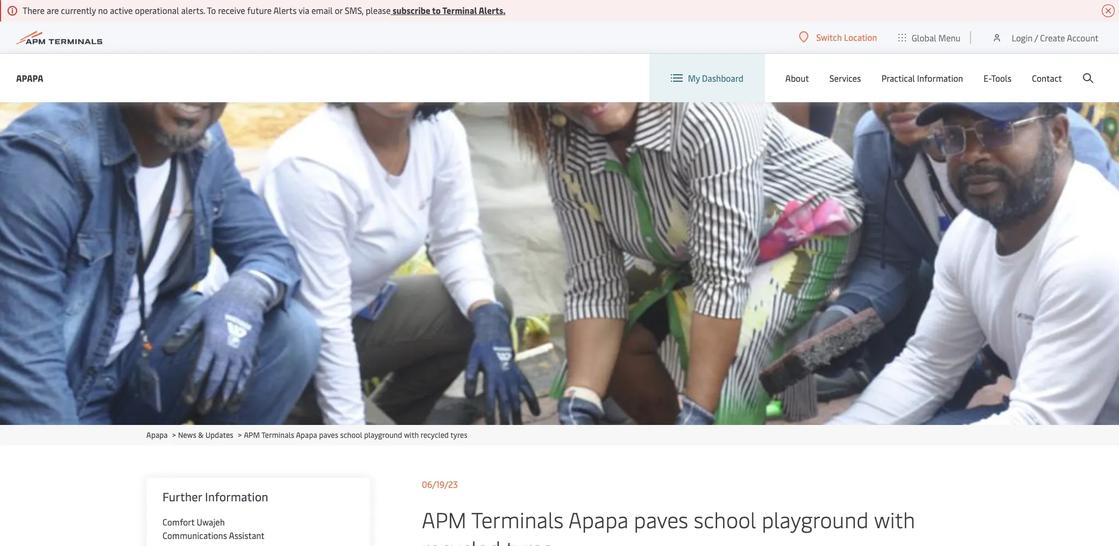 Task type: describe. For each thing, give the bounding box(es) containing it.
0 vertical spatial school
[[340, 430, 362, 440]]

practical information
[[882, 72, 964, 84]]

&
[[198, 430, 204, 440]]

global
[[912, 31, 937, 43]]

recycled inside apm terminals apapa paves school playground with recycled tyres
[[422, 534, 501, 546]]

subscribe to terminal alerts. link
[[391, 4, 506, 16]]

school inside apm terminals apapa paves school playground with recycled tyres
[[694, 505, 756, 534]]

communications
[[163, 530, 227, 541]]

1 vertical spatial apapa link
[[146, 430, 168, 440]]

about
[[786, 72, 809, 84]]

further information
[[163, 489, 268, 505]]

about button
[[786, 54, 809, 102]]

to
[[432, 4, 441, 16]]

my
[[688, 72, 700, 84]]

there
[[23, 4, 45, 16]]

e-tools button
[[984, 54, 1012, 102]]

/
[[1035, 31, 1038, 43]]

tools
[[992, 72, 1012, 84]]

services
[[830, 72, 861, 84]]

news
[[178, 430, 196, 440]]

receive
[[218, 4, 245, 16]]

subscribe
[[393, 4, 430, 16]]

information for practical information
[[917, 72, 964, 84]]

0 horizontal spatial playground
[[364, 430, 402, 440]]

login / create account
[[1012, 31, 1099, 43]]

global menu
[[912, 31, 961, 43]]

email
[[312, 4, 333, 16]]

services button
[[830, 54, 861, 102]]

create
[[1041, 31, 1065, 43]]

contact button
[[1032, 54, 1062, 102]]

practical information button
[[882, 54, 964, 102]]

or
[[335, 4, 343, 16]]

apm terminals apapa paves school playground with recycled tyres
[[422, 505, 915, 546]]

e-
[[984, 72, 992, 84]]

no
[[98, 4, 108, 16]]

dashboard
[[702, 72, 744, 84]]

there are currently no active operational alerts. to receive future alerts via email or sms, please subscribe to terminal alerts.
[[23, 4, 506, 16]]

apm inside apm terminals apapa paves school playground with recycled tyres
[[422, 505, 467, 534]]

playground inside apm terminals apapa paves school playground with recycled tyres
[[762, 505, 869, 534]]

my dashboard button
[[671, 54, 744, 102]]

1 > from the left
[[172, 430, 176, 440]]

terminals inside apm terminals apapa paves school playground with recycled tyres
[[472, 505, 564, 534]]

06/19/23
[[422, 478, 458, 490]]

0 vertical spatial apm
[[244, 430, 260, 440]]

assistant
[[229, 530, 265, 541]]



Task type: vqa. For each thing, say whether or not it's contained in the screenshot.
Services POPUP BUTTON
yes



Task type: locate. For each thing, give the bounding box(es) containing it.
1 vertical spatial tyres
[[506, 534, 553, 546]]

paves
[[319, 430, 338, 440], [634, 505, 689, 534]]

0 vertical spatial paves
[[319, 430, 338, 440]]

please
[[366, 4, 391, 16]]

> right the updates
[[238, 430, 242, 440]]

my dashboard
[[688, 72, 744, 84]]

alerts
[[274, 4, 297, 16]]

0 horizontal spatial information
[[205, 489, 268, 505]]

close alert image
[[1102, 4, 1115, 17]]

2 > from the left
[[238, 430, 242, 440]]

0 horizontal spatial with
[[404, 430, 419, 440]]

paves inside apm terminals apapa paves school playground with recycled tyres
[[634, 505, 689, 534]]

information inside practical information popup button
[[917, 72, 964, 84]]

>
[[172, 430, 176, 440], [238, 430, 242, 440]]

practical
[[882, 72, 915, 84]]

information
[[917, 72, 964, 84], [205, 489, 268, 505]]

comfort
[[163, 516, 195, 528]]

further
[[163, 489, 202, 505]]

> left news at the bottom left
[[172, 430, 176, 440]]

information down global menu
[[917, 72, 964, 84]]

apapa inside apm terminals apapa paves school playground with recycled tyres
[[569, 505, 629, 534]]

contact
[[1032, 72, 1062, 84]]

0 vertical spatial recycled
[[421, 430, 449, 440]]

future
[[247, 4, 272, 16]]

to
[[207, 4, 216, 16]]

1 horizontal spatial school
[[694, 505, 756, 534]]

location
[[844, 31, 878, 43]]

sms,
[[345, 4, 364, 16]]

apapa
[[16, 72, 43, 84], [146, 430, 168, 440], [296, 430, 317, 440], [569, 505, 629, 534]]

login
[[1012, 31, 1033, 43]]

information for further information
[[205, 489, 268, 505]]

login / create account link
[[992, 22, 1099, 53]]

menu
[[939, 31, 961, 43]]

updates
[[206, 430, 233, 440]]

1 vertical spatial playground
[[762, 505, 869, 534]]

0 horizontal spatial terminals
[[262, 430, 294, 440]]

1 vertical spatial with
[[874, 505, 915, 534]]

apapa > news & updates > apm terminals apapa paves school playground with recycled tyres
[[146, 430, 468, 440]]

tyres inside apm terminals apapa paves school playground with recycled tyres
[[506, 534, 553, 546]]

apm right the updates
[[244, 430, 260, 440]]

with inside apm terminals apapa paves school playground with recycled tyres
[[874, 505, 915, 534]]

tyres
[[451, 430, 468, 440], [506, 534, 553, 546]]

1 vertical spatial recycled
[[422, 534, 501, 546]]

0 horizontal spatial school
[[340, 430, 362, 440]]

1 vertical spatial school
[[694, 505, 756, 534]]

1 vertical spatial information
[[205, 489, 268, 505]]

1 horizontal spatial apm
[[422, 505, 467, 534]]

0 horizontal spatial >
[[172, 430, 176, 440]]

1 horizontal spatial apapa link
[[146, 430, 168, 440]]

1 horizontal spatial paves
[[634, 505, 689, 534]]

account
[[1067, 31, 1099, 43]]

0 vertical spatial tyres
[[451, 430, 468, 440]]

1 horizontal spatial with
[[874, 505, 915, 534]]

with
[[404, 430, 419, 440], [874, 505, 915, 534]]

via
[[299, 4, 309, 16]]

recycled
[[421, 430, 449, 440], [422, 534, 501, 546]]

terminal
[[443, 4, 477, 16]]

switch
[[817, 31, 842, 43]]

0 vertical spatial with
[[404, 430, 419, 440]]

global menu button
[[888, 21, 972, 54]]

1 vertical spatial apm
[[422, 505, 467, 534]]

0 horizontal spatial apapa link
[[16, 71, 43, 85]]

1 vertical spatial paves
[[634, 505, 689, 534]]

apapa link
[[16, 71, 43, 85], [146, 430, 168, 440]]

switch location
[[817, 31, 878, 43]]

active
[[110, 4, 133, 16]]

currently
[[61, 4, 96, 16]]

0 vertical spatial information
[[917, 72, 964, 84]]

apm down 06/19/23
[[422, 505, 467, 534]]

1 horizontal spatial >
[[238, 430, 242, 440]]

1 horizontal spatial playground
[[762, 505, 869, 534]]

0 horizontal spatial paves
[[319, 430, 338, 440]]

0 horizontal spatial apm
[[244, 430, 260, 440]]

are
[[47, 4, 59, 16]]

1 horizontal spatial terminals
[[472, 505, 564, 534]]

1 horizontal spatial tyres
[[506, 534, 553, 546]]

0 vertical spatial terminals
[[262, 430, 294, 440]]

comfort uwajeh communications assistant
[[163, 516, 265, 541]]

terminals
[[262, 430, 294, 440], [472, 505, 564, 534]]

0 vertical spatial playground
[[364, 430, 402, 440]]

playground
[[364, 430, 402, 440], [762, 505, 869, 534]]

information up uwajeh
[[205, 489, 268, 505]]

uwajeh
[[197, 516, 225, 528]]

alerts.
[[181, 4, 205, 16]]

school
[[340, 430, 362, 440], [694, 505, 756, 534]]

alerts.
[[479, 4, 506, 16]]

1 vertical spatial terminals
[[472, 505, 564, 534]]

apm
[[244, 430, 260, 440], [422, 505, 467, 534]]

e-tools
[[984, 72, 1012, 84]]

switch location button
[[799, 31, 878, 43]]

recycled tyres image
[[0, 102, 1119, 425]]

0 horizontal spatial tyres
[[451, 430, 468, 440]]

news & updates link
[[178, 430, 233, 440]]

operational
[[135, 4, 179, 16]]

1 horizontal spatial information
[[917, 72, 964, 84]]

0 vertical spatial apapa link
[[16, 71, 43, 85]]



